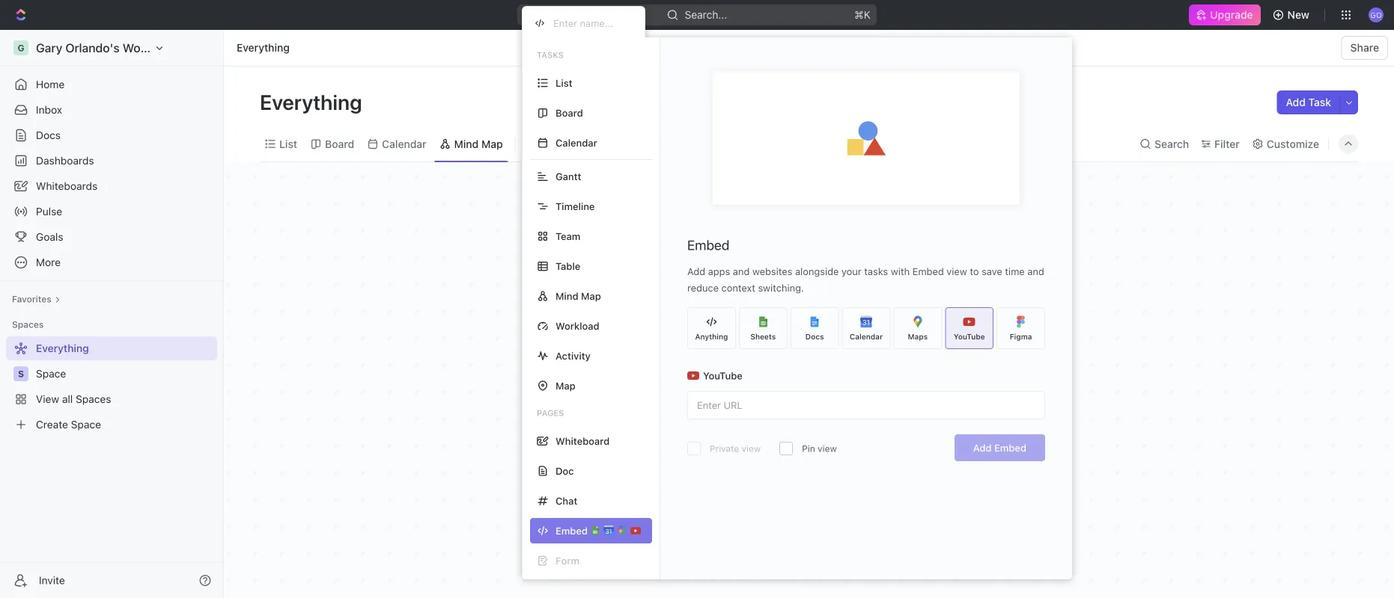Task type: describe. For each thing, give the bounding box(es) containing it.
⌘k
[[854, 9, 871, 21]]

search...
[[685, 9, 727, 21]]

embed inside the add apps and websites alongside your tasks with embed view to save time and reduce context switching.
[[912, 266, 944, 277]]

add task
[[1286, 96, 1331, 109]]

matching
[[747, 428, 804, 444]]

customize button
[[1247, 134, 1324, 155]]

whiteboard
[[556, 436, 610, 447]]

calendar link
[[379, 134, 427, 155]]

view button
[[522, 127, 570, 162]]

2 vertical spatial map
[[556, 381, 576, 392]]

no
[[726, 428, 743, 444]]

add for add embed
[[973, 443, 992, 454]]

board link
[[322, 134, 354, 155]]

goals
[[36, 231, 63, 243]]

maps
[[908, 333, 928, 341]]

Enter name... field
[[552, 17, 633, 30]]

whiteboards link
[[6, 174, 217, 198]]

timeline
[[556, 201, 595, 212]]

new button
[[1267, 3, 1318, 27]]

to
[[970, 266, 979, 277]]

anything
[[695, 333, 728, 341]]

time
[[1005, 266, 1025, 277]]

table
[[556, 261, 580, 272]]

spaces
[[12, 320, 44, 330]]

add task button
[[1277, 91, 1340, 115]]

1 vertical spatial youtube
[[703, 371, 743, 382]]

list link
[[276, 134, 297, 155]]

mind map link
[[451, 134, 503, 155]]

0 horizontal spatial calendar
[[382, 138, 427, 150]]

share
[[1350, 42, 1379, 54]]

no matching results found.
[[726, 428, 892, 444]]

view for pin view
[[818, 444, 837, 454]]

1 vertical spatial docs
[[805, 333, 824, 341]]

docs inside sidebar navigation
[[36, 129, 61, 142]]

docs link
[[6, 124, 217, 147]]

1 horizontal spatial youtube
[[954, 333, 985, 341]]

home link
[[6, 73, 217, 97]]

1 and from the left
[[733, 266, 750, 277]]

1 horizontal spatial board
[[556, 107, 583, 119]]

pulse link
[[6, 200, 217, 224]]

inbox
[[36, 104, 62, 116]]

invite
[[39, 575, 65, 587]]

dashboards
[[36, 155, 94, 167]]

customize
[[1267, 138, 1319, 150]]

with
[[891, 266, 910, 277]]

map inside the mind map link
[[481, 138, 503, 150]]

pulse
[[36, 206, 62, 218]]

upgrade
[[1210, 9, 1253, 21]]

whiteboards
[[36, 180, 98, 192]]

private view
[[710, 444, 761, 454]]

search button
[[1135, 134, 1194, 155]]



Task type: locate. For each thing, give the bounding box(es) containing it.
inbox link
[[6, 98, 217, 122]]

view down no
[[742, 444, 761, 454]]

0 vertical spatial embed
[[687, 237, 730, 253]]

0 horizontal spatial view
[[742, 444, 761, 454]]

favorites
[[12, 294, 51, 305]]

0 vertical spatial mind map
[[454, 138, 503, 150]]

1 horizontal spatial and
[[1027, 266, 1044, 277]]

0 horizontal spatial mind map
[[454, 138, 503, 150]]

1 vertical spatial board
[[325, 138, 354, 150]]

calendar up gantt
[[556, 137, 597, 149]]

view
[[541, 138, 565, 150]]

calendar left maps
[[850, 333, 883, 341]]

add
[[1286, 96, 1306, 109], [687, 266, 705, 277], [973, 443, 992, 454]]

1 horizontal spatial map
[[556, 381, 576, 392]]

view down the results on the bottom right of the page
[[818, 444, 837, 454]]

0 vertical spatial board
[[556, 107, 583, 119]]

chat
[[556, 496, 577, 507]]

results
[[808, 428, 849, 444]]

sheets
[[750, 333, 776, 341]]

figma
[[1010, 333, 1032, 341]]

mind map up the workload at the bottom
[[556, 291, 601, 302]]

alongside
[[795, 266, 839, 277]]

and
[[733, 266, 750, 277], [1027, 266, 1044, 277]]

board
[[556, 107, 583, 119], [325, 138, 354, 150]]

0 vertical spatial add
[[1286, 96, 1306, 109]]

2 horizontal spatial embed
[[994, 443, 1026, 454]]

pages
[[537, 409, 564, 419]]

add for add task
[[1286, 96, 1306, 109]]

mind right calendar link
[[454, 138, 479, 150]]

1 vertical spatial mind
[[556, 291, 578, 302]]

1 vertical spatial list
[[279, 138, 297, 150]]

everything link
[[233, 39, 293, 57]]

0 horizontal spatial board
[[325, 138, 354, 150]]

team
[[556, 231, 581, 242]]

2 horizontal spatial calendar
[[850, 333, 883, 341]]

2 horizontal spatial add
[[1286, 96, 1306, 109]]

1 horizontal spatial view
[[818, 444, 837, 454]]

pin
[[802, 444, 815, 454]]

task
[[1308, 96, 1331, 109]]

2 vertical spatial embed
[[994, 443, 1026, 454]]

2 vertical spatial add
[[973, 443, 992, 454]]

doc
[[556, 466, 574, 477]]

0 vertical spatial list
[[556, 77, 572, 89]]

0 horizontal spatial and
[[733, 266, 750, 277]]

0 vertical spatial map
[[481, 138, 503, 150]]

1 horizontal spatial add
[[973, 443, 992, 454]]

0 horizontal spatial mind
[[454, 138, 479, 150]]

0 horizontal spatial add
[[687, 266, 705, 277]]

board up view
[[556, 107, 583, 119]]

add inside the add apps and websites alongside your tasks with embed view to save time and reduce context switching.
[[687, 266, 705, 277]]

view left to
[[947, 266, 967, 277]]

view for private view
[[742, 444, 761, 454]]

youtube right maps
[[954, 333, 985, 341]]

2 horizontal spatial view
[[947, 266, 967, 277]]

context
[[721, 283, 755, 294]]

list
[[556, 77, 572, 89], [279, 138, 297, 150]]

map up the workload at the bottom
[[581, 291, 601, 302]]

found.
[[853, 428, 892, 444]]

form
[[556, 556, 580, 567]]

calendar
[[556, 137, 597, 149], [382, 138, 427, 150], [850, 333, 883, 341]]

private
[[710, 444, 739, 454]]

switching.
[[758, 283, 804, 294]]

favorites button
[[6, 291, 66, 308]]

2 and from the left
[[1027, 266, 1044, 277]]

docs right sheets
[[805, 333, 824, 341]]

pin view
[[802, 444, 837, 454]]

add embed
[[973, 443, 1026, 454]]

mind map left view dropdown button
[[454, 138, 503, 150]]

search
[[1155, 138, 1189, 150]]

0 horizontal spatial youtube
[[703, 371, 743, 382]]

map
[[481, 138, 503, 150], [581, 291, 601, 302], [556, 381, 576, 392]]

new
[[1287, 9, 1310, 21]]

activity
[[556, 351, 591, 362]]

share button
[[1341, 36, 1388, 60]]

1 horizontal spatial docs
[[805, 333, 824, 341]]

add for add apps and websites alongside your tasks with embed view to save time and reduce context switching.
[[687, 266, 705, 277]]

upgrade link
[[1189, 4, 1261, 25]]

0 vertical spatial everything
[[237, 42, 290, 54]]

tasks
[[864, 266, 888, 277]]

gantt
[[556, 171, 581, 182]]

1 vertical spatial mind map
[[556, 291, 601, 302]]

youtube
[[954, 333, 985, 341], [703, 371, 743, 382]]

mind map inside the mind map link
[[454, 138, 503, 150]]

0 vertical spatial docs
[[36, 129, 61, 142]]

embed inside button
[[994, 443, 1026, 454]]

add inside add task button
[[1286, 96, 1306, 109]]

apps
[[708, 266, 730, 277]]

1 horizontal spatial mind map
[[556, 291, 601, 302]]

1 horizontal spatial list
[[556, 77, 572, 89]]

1 vertical spatial embed
[[912, 266, 944, 277]]

list down tasks
[[556, 77, 572, 89]]

dashboards link
[[6, 149, 217, 173]]

tasks
[[537, 50, 564, 60]]

list left board link
[[279, 138, 297, 150]]

add apps and websites alongside your tasks with embed view to save time and reduce context switching.
[[687, 266, 1044, 294]]

2 horizontal spatial map
[[581, 291, 601, 302]]

0 vertical spatial mind
[[454, 138, 479, 150]]

add inside the "add embed" button
[[973, 443, 992, 454]]

view button
[[522, 134, 570, 155]]

and right time
[[1027, 266, 1044, 277]]

Enter URL text field
[[688, 392, 1044, 419]]

view
[[947, 266, 967, 277], [742, 444, 761, 454], [818, 444, 837, 454]]

mind down table
[[556, 291, 578, 302]]

0 horizontal spatial docs
[[36, 129, 61, 142]]

reduce
[[687, 283, 719, 294]]

mind
[[454, 138, 479, 150], [556, 291, 578, 302]]

map left view dropdown button
[[481, 138, 503, 150]]

1 vertical spatial add
[[687, 266, 705, 277]]

map down 'activity'
[[556, 381, 576, 392]]

view inside the add apps and websites alongside your tasks with embed view to save time and reduce context switching.
[[947, 266, 967, 277]]

docs
[[36, 129, 61, 142], [805, 333, 824, 341]]

0 horizontal spatial map
[[481, 138, 503, 150]]

1 horizontal spatial embed
[[912, 266, 944, 277]]

1 vertical spatial everything
[[260, 89, 367, 114]]

tree inside sidebar navigation
[[6, 337, 217, 437]]

goals link
[[6, 225, 217, 249]]

and up "context"
[[733, 266, 750, 277]]

1 horizontal spatial mind
[[556, 291, 578, 302]]

youtube down anything
[[703, 371, 743, 382]]

docs down inbox
[[36, 129, 61, 142]]

embed
[[687, 237, 730, 253], [912, 266, 944, 277], [994, 443, 1026, 454]]

mind map
[[454, 138, 503, 150], [556, 291, 601, 302]]

save
[[982, 266, 1002, 277]]

home
[[36, 78, 65, 91]]

calendar right board link
[[382, 138, 427, 150]]

your
[[842, 266, 862, 277]]

1 horizontal spatial calendar
[[556, 137, 597, 149]]

websites
[[752, 266, 792, 277]]

0 vertical spatial youtube
[[954, 333, 985, 341]]

board right 'list' link at the top of page
[[325, 138, 354, 150]]

everything
[[237, 42, 290, 54], [260, 89, 367, 114]]

1 vertical spatial map
[[581, 291, 601, 302]]

sidebar navigation
[[0, 30, 224, 599]]

workload
[[556, 321, 599, 332]]

tree
[[6, 337, 217, 437]]

0 horizontal spatial list
[[279, 138, 297, 150]]

add embed button
[[954, 435, 1045, 462]]

0 horizontal spatial embed
[[687, 237, 730, 253]]



Task type: vqa. For each thing, say whether or not it's contained in the screenshot.
Enable
no



